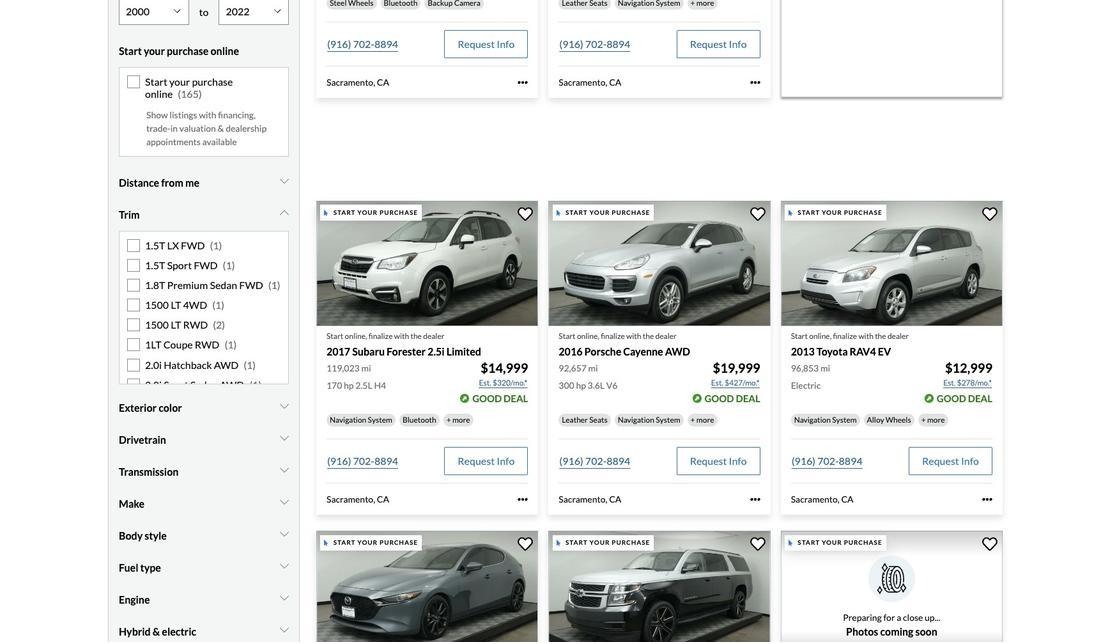 Task type: locate. For each thing, give the bounding box(es) containing it.
& right hybrid on the left bottom of the page
[[153, 625, 160, 637]]

chevron down image for fuel type
[[280, 561, 289, 571]]

purchase for vehicle photo unavailable
[[845, 539, 883, 546]]

2 lt from the top
[[171, 319, 181, 331]]

3 + from the left
[[922, 415, 926, 424]]

3 mi from the left
[[821, 362, 831, 373]]

navigation system down 2.5l
[[330, 415, 393, 424]]

0 horizontal spatial online,
[[345, 331, 367, 341]]

2 1500 from the top
[[145, 319, 169, 331]]

gray 2019 mazda mazda3 premium hatchback awd hatchback all-wheel drive 6-speed automatic image
[[317, 531, 539, 642]]

hybrid & electric button
[[119, 616, 289, 642]]

awd up exterior color dropdown button
[[220, 379, 245, 391]]

sedan
[[210, 279, 237, 291], [190, 379, 218, 391]]

more right wheels
[[928, 415, 946, 424]]

4 chevron down image from the top
[[280, 433, 289, 443]]

1 horizontal spatial deal
[[736, 392, 761, 404]]

fwd right premium
[[239, 279, 263, 291]]

2 chevron down image from the top
[[280, 208, 289, 218]]

est. inside $19,999 est. $427/mo.*
[[712, 378, 724, 387]]

navigation down 170
[[330, 415, 367, 424]]

1 horizontal spatial online,
[[577, 331, 600, 341]]

ca for $12,999
[[842, 494, 854, 504]]

2.0i
[[145, 359, 162, 371], [145, 379, 162, 391]]

chevron down image inside body style "dropdown button"
[[280, 529, 289, 539]]

the for $19,999
[[643, 331, 654, 341]]

1 good from the left
[[473, 392, 502, 404]]

2 horizontal spatial +
[[922, 415, 926, 424]]

more
[[453, 415, 470, 424], [697, 415, 715, 424], [928, 415, 946, 424]]

3 online, from the left
[[810, 331, 832, 341]]

navigation system for $14,999
[[330, 415, 393, 424]]

1 lt from the top
[[171, 299, 181, 311]]

fwd right lx
[[181, 239, 205, 251]]

1 vertical spatial 1.5t
[[145, 259, 165, 271]]

leather seats
[[562, 415, 608, 424]]

1 dealer from the left
[[424, 331, 445, 341]]

2 horizontal spatial dealer
[[888, 331, 910, 341]]

available
[[202, 136, 237, 147]]

est. inside $14,999 est. $320/mo.*
[[479, 378, 492, 387]]

2 horizontal spatial navigation
[[795, 415, 831, 424]]

0 horizontal spatial system
[[368, 415, 393, 424]]

request for $14,999
[[458, 455, 495, 467]]

1 horizontal spatial &
[[218, 123, 224, 133]]

+ more right "bluetooth"
[[447, 415, 470, 424]]

online, inside start online, finalize with the dealer 2017 subaru forester 2.5i limited
[[345, 331, 367, 341]]

info
[[497, 37, 515, 50], [729, 37, 747, 50], [497, 455, 515, 467], [729, 455, 747, 467], [962, 455, 980, 467]]

dealer for $19,999
[[656, 331, 677, 341]]

3 finalize from the left
[[834, 331, 858, 341]]

3 navigation system from the left
[[795, 415, 857, 424]]

start
[[119, 45, 142, 57], [145, 76, 168, 88], [334, 209, 356, 216], [566, 209, 588, 216], [798, 209, 821, 216], [327, 331, 344, 341], [559, 331, 576, 341], [792, 331, 808, 341], [334, 539, 356, 546], [566, 539, 588, 546], [798, 539, 821, 546]]

0 horizontal spatial navigation
[[330, 415, 367, 424]]

0 horizontal spatial mi
[[362, 362, 371, 373]]

est. down $12,999
[[944, 378, 956, 387]]

online, up the subaru
[[345, 331, 367, 341]]

0 vertical spatial sedan
[[210, 279, 237, 291]]

1500 down 1.8t
[[145, 299, 169, 311]]

good deal down est. $278/mo.* button
[[937, 392, 993, 404]]

3 good deal from the left
[[937, 392, 993, 404]]

0 horizontal spatial good
[[473, 392, 502, 404]]

1500 for 1500 lt 4wd (1)
[[145, 299, 169, 311]]

2 finalize from the left
[[601, 331, 625, 341]]

good down est. $320/mo.* button
[[473, 392, 502, 404]]

96,853 mi electric
[[792, 362, 831, 391]]

(1)
[[210, 239, 222, 251], [223, 259, 235, 271], [268, 279, 281, 291], [212, 299, 225, 311], [225, 339, 237, 351], [244, 359, 256, 371], [250, 379, 262, 391]]

deal
[[504, 392, 528, 404], [736, 392, 761, 404], [969, 392, 993, 404]]

1 horizontal spatial good
[[705, 392, 735, 404]]

1 chevron down image from the top
[[280, 497, 289, 507]]

1 horizontal spatial finalize
[[601, 331, 625, 341]]

deal down the $278/mo.*
[[969, 392, 993, 404]]

the up 'ev'
[[876, 331, 887, 341]]

chevron down image for distance from me
[[280, 176, 289, 186]]

2 online, from the left
[[577, 331, 600, 341]]

sport down hatchback
[[164, 379, 189, 391]]

1500 up 1lt
[[145, 319, 169, 331]]

chevron down image inside hybrid & electric dropdown button
[[280, 625, 289, 635]]

0 horizontal spatial navigation system
[[330, 415, 393, 424]]

1 horizontal spatial the
[[643, 331, 654, 341]]

good for $12,999
[[937, 392, 967, 404]]

mi up the 3.6l
[[589, 362, 598, 373]]

more right "bluetooth"
[[453, 415, 470, 424]]

your inside start your purchase online
[[170, 76, 190, 88]]

chevron down image inside engine 'dropdown button'
[[280, 593, 289, 603]]

1 vertical spatial chevron down image
[[280, 593, 289, 603]]

3 system from the left
[[833, 415, 857, 424]]

1 1.5t from the top
[[145, 239, 165, 251]]

0 horizontal spatial est.
[[479, 378, 492, 387]]

lt
[[171, 299, 181, 311], [171, 319, 181, 331]]

rwd down the 4wd
[[183, 319, 208, 331]]

1 deal from the left
[[504, 392, 528, 404]]

start inside start online, finalize with the dealer 2017 subaru forester 2.5i limited
[[327, 331, 344, 341]]

0 vertical spatial 2.0i
[[145, 359, 162, 371]]

1.5t sport fwd (1)
[[145, 259, 235, 271]]

1 more from the left
[[453, 415, 470, 424]]

+ for $14,999
[[447, 415, 451, 424]]

sedan right premium
[[210, 279, 237, 291]]

hp inside 92,657 mi 300 hp 3.6l v6
[[576, 380, 586, 391]]

1 vertical spatial awd
[[214, 359, 239, 371]]

online, up porsche
[[577, 331, 600, 341]]

0 vertical spatial fwd
[[181, 239, 205, 251]]

chevron down image inside distance from me dropdown button
[[280, 176, 289, 186]]

fwd for 1.5t lx fwd
[[181, 239, 205, 251]]

silver 2016 porsche cayenne awd suv / crossover all-wheel drive 8-speed automatic image
[[549, 201, 771, 326]]

sacramento, for $14,999
[[327, 494, 375, 504]]

2 horizontal spatial navigation system
[[795, 415, 857, 424]]

est. down $19,999 on the bottom right of page
[[712, 378, 724, 387]]

0 horizontal spatial finalize
[[369, 331, 393, 341]]

finalize inside start online, finalize with the dealer 2017 subaru forester 2.5i limited
[[369, 331, 393, 341]]

2 deal from the left
[[736, 392, 761, 404]]

navigation down 'electric'
[[795, 415, 831, 424]]

online
[[211, 45, 239, 57], [145, 88, 173, 100]]

1 + more from the left
[[447, 415, 470, 424]]

finalize up porsche
[[601, 331, 625, 341]]

finalize inside start online, finalize with the dealer 2016 porsche cayenne awd
[[601, 331, 625, 341]]

good deal down est. $320/mo.* button
[[473, 392, 528, 404]]

2 horizontal spatial deal
[[969, 392, 993, 404]]

1 2.0i from the top
[[145, 359, 162, 371]]

1 horizontal spatial navigation system
[[618, 415, 681, 424]]

with inside start online, finalize with the dealer 2016 porsche cayenne awd
[[627, 331, 642, 341]]

finalize up the subaru
[[369, 331, 393, 341]]

awd
[[666, 345, 691, 357], [214, 359, 239, 371], [220, 379, 245, 391]]

2 horizontal spatial mi
[[821, 362, 831, 373]]

good deal for $12,999
[[937, 392, 993, 404]]

(916) for $12,999
[[792, 455, 816, 467]]

chevron down image
[[280, 176, 289, 186], [280, 208, 289, 218], [280, 401, 289, 411], [280, 433, 289, 443], [280, 465, 289, 475], [280, 529, 289, 539], [280, 561, 289, 571]]

request info button
[[445, 30, 528, 58], [677, 30, 761, 58], [445, 447, 528, 475], [677, 447, 761, 475], [909, 447, 993, 475]]

1 start your purchase link from the left
[[317, 531, 541, 642]]

est. $320/mo.* button
[[479, 377, 528, 389]]

lt for 4wd
[[171, 299, 181, 311]]

dealer inside start online, finalize with the dealer 2016 porsche cayenne awd
[[656, 331, 677, 341]]

hp right 170
[[344, 380, 354, 391]]

1 the from the left
[[411, 331, 422, 341]]

mouse pointer image for "black 2017 chevrolet suburban 1500 lt rwd suv / crossover 4x2 6-speed automatic overdrive" image
[[557, 540, 561, 546]]

the up cayenne
[[643, 331, 654, 341]]

1 horizontal spatial system
[[656, 415, 681, 424]]

ellipsis h image
[[518, 77, 528, 87], [751, 77, 761, 87], [518, 494, 528, 504], [983, 494, 993, 504]]

navigation system right 'seats'
[[618, 415, 681, 424]]

dealer up 'ev'
[[888, 331, 910, 341]]

0 horizontal spatial online
[[145, 88, 173, 100]]

show
[[146, 109, 168, 120]]

1 mi from the left
[[362, 362, 371, 373]]

your
[[144, 45, 165, 57], [170, 76, 190, 88], [358, 209, 378, 216], [590, 209, 610, 216], [822, 209, 843, 216], [358, 539, 378, 546], [590, 539, 610, 546], [822, 539, 843, 546]]

finalize for $14,999
[[369, 331, 393, 341]]

good down est. $427/mo.* button
[[705, 392, 735, 404]]

300
[[559, 380, 575, 391]]

1 vertical spatial online
[[145, 88, 173, 100]]

chevron down image inside fuel type dropdown button
[[280, 561, 289, 571]]

0 horizontal spatial the
[[411, 331, 422, 341]]

3 deal from the left
[[969, 392, 993, 404]]

+ more for $14,999
[[447, 415, 470, 424]]

0 vertical spatial lt
[[171, 299, 181, 311]]

0 horizontal spatial start your purchase link
[[317, 531, 541, 642]]

chevron down image inside trim dropdown button
[[280, 208, 289, 218]]

(1) for 1lt coupe rwd (1)
[[225, 339, 237, 351]]

sport for 2.0i
[[164, 379, 189, 391]]

1.5t left lx
[[145, 239, 165, 251]]

0 horizontal spatial dealer
[[424, 331, 445, 341]]

2 vertical spatial awd
[[220, 379, 245, 391]]

(916) for $14,999
[[327, 455, 351, 467]]

0 horizontal spatial + more
[[447, 415, 470, 424]]

2 horizontal spatial start your purchase link
[[781, 531, 1006, 642]]

your for "black 2017 chevrolet suburban 1500 lt rwd suv / crossover 4x2 6-speed automatic overdrive" image
[[590, 539, 610, 546]]

1 horizontal spatial navigation
[[618, 415, 655, 424]]

2 horizontal spatial online,
[[810, 331, 832, 341]]

1.5t for 1.5t sport fwd
[[145, 259, 165, 271]]

info for $12,999
[[962, 455, 980, 467]]

1lt coupe rwd (1)
[[145, 339, 237, 351]]

2 hp from the left
[[576, 380, 586, 391]]

3 chevron down image from the top
[[280, 401, 289, 411]]

1 horizontal spatial dealer
[[656, 331, 677, 341]]

0 horizontal spatial hp
[[344, 380, 354, 391]]

good down est. $278/mo.* button
[[937, 392, 967, 404]]

rwd for 1lt coupe rwd
[[195, 339, 220, 351]]

make button
[[119, 488, 289, 520]]

4wd
[[183, 299, 207, 311]]

deal down $320/mo.*
[[504, 392, 528, 404]]

chevron down image inside the make dropdown button
[[280, 497, 289, 507]]

with inside start online, finalize with the dealer 2017 subaru forester 2.5i limited
[[394, 331, 409, 341]]

+ more right wheels
[[922, 415, 946, 424]]

(916) 702-8894 for $12,999
[[792, 455, 863, 467]]

2 dealer from the left
[[656, 331, 677, 341]]

2 horizontal spatial est.
[[944, 378, 956, 387]]

2 system from the left
[[656, 415, 681, 424]]

finalize
[[369, 331, 393, 341], [601, 331, 625, 341], [834, 331, 858, 341]]

fuel
[[119, 561, 138, 573]]

0 horizontal spatial more
[[453, 415, 470, 424]]

3 navigation from the left
[[795, 415, 831, 424]]

0 vertical spatial rwd
[[183, 319, 208, 331]]

2 good deal from the left
[[705, 392, 761, 404]]

2.0i down 1lt
[[145, 359, 162, 371]]

0 vertical spatial 1.5t
[[145, 239, 165, 251]]

dealership
[[226, 123, 267, 133]]

navigation right 'seats'
[[618, 415, 655, 424]]

0 vertical spatial online
[[211, 45, 239, 57]]

mi inside 119,023 mi 170 hp 2.5l h4
[[362, 362, 371, 373]]

system for $14,999
[[368, 415, 393, 424]]

your for silver 2013 toyota rav4 ev suv / crossover front-wheel drive automatic image
[[822, 209, 843, 216]]

h4
[[374, 380, 386, 391]]

rwd for 1500 lt rwd
[[183, 319, 208, 331]]

1.5t up 1.8t
[[145, 259, 165, 271]]

92,657
[[559, 362, 587, 373]]

deal down $427/mo.*
[[736, 392, 761, 404]]

online, for $14,999
[[345, 331, 367, 341]]

chevron down image for engine
[[280, 593, 289, 603]]

navigation system down 'electric'
[[795, 415, 857, 424]]

fwd up "1.8t premium sedan fwd (1)"
[[194, 259, 218, 271]]

2 good from the left
[[705, 392, 735, 404]]

mouse pointer image for pearl 2017 subaru forester 2.5i limited suv / crossover all-wheel drive continuously variable transmission image at the left
[[325, 210, 329, 216]]

2 + more from the left
[[691, 415, 715, 424]]

702- for $12,999
[[818, 455, 839, 467]]

the inside start online, finalize with the dealer 2017 subaru forester 2.5i limited
[[411, 331, 422, 341]]

2.0i hatchback awd (1)
[[145, 359, 256, 371]]

request
[[458, 37, 495, 50], [690, 37, 727, 50], [458, 455, 495, 467], [690, 455, 727, 467], [923, 455, 960, 467]]

1 horizontal spatial est.
[[712, 378, 724, 387]]

chevron down image
[[280, 497, 289, 507], [280, 593, 289, 603], [280, 625, 289, 635]]

1 good deal from the left
[[473, 392, 528, 404]]

start your purchase online
[[119, 45, 239, 57], [145, 76, 233, 100]]

0 horizontal spatial deal
[[504, 392, 528, 404]]

finalize inside start online, finalize with the dealer 2013 toyota rav4 ev
[[834, 331, 858, 341]]

3 est. from the left
[[944, 378, 956, 387]]

start your purchase
[[334, 209, 418, 216], [566, 209, 651, 216], [798, 209, 883, 216], [334, 539, 418, 546], [566, 539, 651, 546], [798, 539, 883, 546]]

1 navigation from the left
[[330, 415, 367, 424]]

good deal down est. $427/mo.* button
[[705, 392, 761, 404]]

2 horizontal spatial + more
[[922, 415, 946, 424]]

dealer up cayenne
[[656, 331, 677, 341]]

start your purchase for silver 2016 porsche cayenne awd suv / crossover all-wheel drive 8-speed automatic image
[[566, 209, 651, 216]]

mi inside 96,853 mi electric
[[821, 362, 831, 373]]

hp
[[344, 380, 354, 391], [576, 380, 586, 391]]

mi down the subaru
[[362, 362, 371, 373]]

purchase inside dropdown button
[[167, 45, 209, 57]]

silver 2013 toyota rav4 ev suv / crossover front-wheel drive automatic image
[[781, 201, 1003, 326]]

2 more from the left
[[697, 415, 715, 424]]

2.0i up exterior color
[[145, 379, 162, 391]]

vehicle photo unavailable image
[[781, 531, 1003, 642]]

3 dealer from the left
[[888, 331, 910, 341]]

more for $14,999
[[453, 415, 470, 424]]

the inside start online, finalize with the dealer 2013 toyota rav4 ev
[[876, 331, 887, 341]]

awd up 2.0i sport sedan awd (1)
[[214, 359, 239, 371]]

2 2.0i from the top
[[145, 379, 162, 391]]

6 chevron down image from the top
[[280, 529, 289, 539]]

sacramento, for $19,999
[[559, 494, 608, 504]]

(916) 702-8894 button
[[327, 30, 399, 58], [559, 30, 631, 58], [327, 447, 399, 475], [559, 447, 631, 475], [792, 447, 864, 475]]

ca
[[377, 76, 389, 87], [610, 76, 622, 87], [377, 494, 389, 504], [610, 494, 622, 504], [842, 494, 854, 504]]

coupe
[[163, 339, 193, 351]]

2 horizontal spatial system
[[833, 415, 857, 424]]

online, for $12,999
[[810, 331, 832, 341]]

1 chevron down image from the top
[[280, 176, 289, 186]]

chevron down image for body style
[[280, 529, 289, 539]]

lx
[[167, 239, 179, 251]]

& up "available"
[[218, 123, 224, 133]]

2 est. from the left
[[712, 378, 724, 387]]

2 vertical spatial chevron down image
[[280, 625, 289, 635]]

system
[[368, 415, 393, 424], [656, 415, 681, 424], [833, 415, 857, 424]]

2 horizontal spatial finalize
[[834, 331, 858, 341]]

1 horizontal spatial more
[[697, 415, 715, 424]]

dealer inside start online, finalize with the dealer 2017 subaru forester 2.5i limited
[[424, 331, 445, 341]]

1 finalize from the left
[[369, 331, 393, 341]]

0 horizontal spatial &
[[153, 625, 160, 637]]

1 hp from the left
[[344, 380, 354, 391]]

deal for $12,999
[[969, 392, 993, 404]]

1 online, from the left
[[345, 331, 367, 341]]

1 horizontal spatial + more
[[691, 415, 715, 424]]

0 vertical spatial start your purchase online
[[119, 45, 239, 57]]

ellipsis h image
[[751, 494, 761, 504]]

0 vertical spatial sport
[[167, 259, 192, 271]]

chevron down image inside drivetrain dropdown button
[[280, 433, 289, 443]]

more down est. $427/mo.* button
[[697, 415, 715, 424]]

awd right cayenne
[[666, 345, 691, 357]]

sport down 1.5t lx fwd (1)
[[167, 259, 192, 271]]

navigation for $12,999
[[795, 415, 831, 424]]

1 vertical spatial sport
[[164, 379, 189, 391]]

request for $12,999
[[923, 455, 960, 467]]

with inside start online, finalize with the dealer 2013 toyota rav4 ev
[[859, 331, 874, 341]]

online,
[[345, 331, 367, 341], [577, 331, 600, 341], [810, 331, 832, 341]]

0 horizontal spatial good deal
[[473, 392, 528, 404]]

rwd up the 2.0i hatchback awd (1)
[[195, 339, 220, 351]]

sacramento, ca for $14,999
[[327, 494, 389, 504]]

1 + from the left
[[447, 415, 451, 424]]

good
[[473, 392, 502, 404], [705, 392, 735, 404], [937, 392, 967, 404]]

2 the from the left
[[643, 331, 654, 341]]

2 horizontal spatial good deal
[[937, 392, 993, 404]]

lt up coupe on the left of page
[[171, 319, 181, 331]]

mi for $14,999
[[362, 362, 371, 373]]

$12,999 est. $278/mo.*
[[944, 360, 993, 387]]

mi inside 92,657 mi 300 hp 3.6l v6
[[589, 362, 598, 373]]

chevron down image inside exterior color dropdown button
[[280, 401, 289, 411]]

1 est. from the left
[[479, 378, 492, 387]]

1 vertical spatial rwd
[[195, 339, 220, 351]]

1 navigation system from the left
[[330, 415, 393, 424]]

1 vertical spatial sedan
[[190, 379, 218, 391]]

with up forester
[[394, 331, 409, 341]]

7 chevron down image from the top
[[280, 561, 289, 571]]

with up cayenne
[[627, 331, 642, 341]]

dealer up 2.5i
[[424, 331, 445, 341]]

start your purchase online up listings at the top of page
[[145, 76, 233, 100]]

with up rav4
[[859, 331, 874, 341]]

2 + from the left
[[691, 415, 696, 424]]

lt left the 4wd
[[171, 299, 181, 311]]

the inside start online, finalize with the dealer 2016 porsche cayenne awd
[[643, 331, 654, 341]]

0 horizontal spatial +
[[447, 415, 451, 424]]

online, up toyota
[[810, 331, 832, 341]]

1 vertical spatial 2.0i
[[145, 379, 162, 391]]

1 horizontal spatial mi
[[589, 362, 598, 373]]

mouse pointer image
[[325, 210, 329, 216], [557, 210, 561, 216], [789, 210, 793, 216], [325, 540, 329, 546], [557, 540, 561, 546], [789, 540, 793, 546]]

5 chevron down image from the top
[[280, 465, 289, 475]]

1 1500 from the top
[[145, 299, 169, 311]]

1 horizontal spatial +
[[691, 415, 696, 424]]

+ more down est. $427/mo.* button
[[691, 415, 715, 424]]

show listings with financing, trade-in valuation & dealership appointments available
[[146, 109, 267, 147]]

2 horizontal spatial more
[[928, 415, 946, 424]]

2 chevron down image from the top
[[280, 593, 289, 603]]

request info
[[458, 37, 515, 50], [690, 37, 747, 50], [458, 455, 515, 467], [690, 455, 747, 467], [923, 455, 980, 467]]

1 vertical spatial lt
[[171, 319, 181, 331]]

(916)
[[327, 37, 351, 50], [560, 37, 584, 50], [327, 455, 351, 467], [560, 455, 584, 467], [792, 455, 816, 467]]

hp right 300
[[576, 380, 586, 391]]

electric
[[162, 625, 196, 637]]

with up valuation
[[199, 109, 216, 120]]

hp for $19,999
[[576, 380, 586, 391]]

sedan for sport
[[190, 379, 218, 391]]

info for $19,999
[[729, 455, 747, 467]]

sacramento, ca for $19,999
[[559, 494, 622, 504]]

start inside start your purchase online
[[145, 76, 168, 88]]

est. for $14,999
[[479, 378, 492, 387]]

1 horizontal spatial good deal
[[705, 392, 761, 404]]

+ more
[[447, 415, 470, 424], [691, 415, 715, 424], [922, 415, 946, 424]]

1lt
[[145, 339, 162, 351]]

with for $14,999
[[394, 331, 409, 341]]

the for $14,999
[[411, 331, 422, 341]]

1 vertical spatial fwd
[[194, 259, 218, 271]]

online, inside start online, finalize with the dealer 2016 porsche cayenne awd
[[577, 331, 600, 341]]

dealer
[[424, 331, 445, 341], [656, 331, 677, 341], [888, 331, 910, 341]]

sedan down the 2.0i hatchback awd (1)
[[190, 379, 218, 391]]

hp inside 119,023 mi 170 hp 2.5l h4
[[344, 380, 354, 391]]

3 more from the left
[[928, 415, 946, 424]]

mi
[[362, 362, 371, 373], [589, 362, 598, 373], [821, 362, 831, 373]]

3 + more from the left
[[922, 415, 946, 424]]

& inside dropdown button
[[153, 625, 160, 637]]

2 mi from the left
[[589, 362, 598, 373]]

start your purchase for vehicle photo unavailable
[[798, 539, 883, 546]]

est. down the $14,999
[[479, 378, 492, 387]]

mouse pointer image for silver 2016 porsche cayenne awd suv / crossover all-wheel drive 8-speed automatic image
[[557, 210, 561, 216]]

2 horizontal spatial good
[[937, 392, 967, 404]]

navigation
[[330, 415, 367, 424], [618, 415, 655, 424], [795, 415, 831, 424]]

start inside start online, finalize with the dealer 2013 toyota rav4 ev
[[792, 331, 808, 341]]

mi down toyota
[[821, 362, 831, 373]]

1.5t for 1.5t lx fwd
[[145, 239, 165, 251]]

3 chevron down image from the top
[[280, 625, 289, 635]]

(1) for 2.0i hatchback awd (1)
[[244, 359, 256, 371]]

deal for $14,999
[[504, 392, 528, 404]]

3 good from the left
[[937, 392, 967, 404]]

2016
[[559, 345, 583, 357]]

start your purchase link
[[317, 531, 541, 642], [549, 531, 774, 642], [781, 531, 1006, 642]]

exterior color
[[119, 401, 182, 413]]

sacramento,
[[327, 76, 375, 87], [559, 76, 608, 87], [327, 494, 375, 504], [559, 494, 608, 504], [792, 494, 840, 504]]

the
[[411, 331, 422, 341], [643, 331, 654, 341], [876, 331, 887, 341]]

with for $19,999
[[627, 331, 642, 341]]

request info for $12,999
[[923, 455, 980, 467]]

1 system from the left
[[368, 415, 393, 424]]

1 horizontal spatial start your purchase link
[[549, 531, 774, 642]]

chevron down image for trim
[[280, 208, 289, 218]]

$14,999
[[481, 360, 528, 375]]

1 horizontal spatial hp
[[576, 380, 586, 391]]

online, inside start online, finalize with the dealer 2013 toyota rav4 ev
[[810, 331, 832, 341]]

119,023 mi 170 hp 2.5l h4
[[327, 362, 386, 391]]

est. $278/mo.* button
[[943, 377, 993, 389]]

chevron down image inside transmission dropdown button
[[280, 465, 289, 475]]

start your purchase for pearl 2017 subaru forester 2.5i limited suv / crossover all-wheel drive continuously variable transmission image at the left
[[334, 209, 418, 216]]

3 the from the left
[[876, 331, 887, 341]]

your for gray 2019 mazda mazda3 premium hatchback awd hatchback all-wheel drive 6-speed automatic image
[[358, 539, 378, 546]]

request info for $14,999
[[458, 455, 515, 467]]

start your purchase online up (165)
[[119, 45, 239, 57]]

the up forester
[[411, 331, 422, 341]]

1 horizontal spatial online
[[211, 45, 239, 57]]

2 horizontal spatial the
[[876, 331, 887, 341]]

dealer inside start online, finalize with the dealer 2013 toyota rav4 ev
[[888, 331, 910, 341]]

0 vertical spatial 1500
[[145, 299, 169, 311]]

0 vertical spatial awd
[[666, 345, 691, 357]]

1 vertical spatial &
[[153, 625, 160, 637]]

0 vertical spatial chevron down image
[[280, 497, 289, 507]]

dealer for $14,999
[[424, 331, 445, 341]]

&
[[218, 123, 224, 133], [153, 625, 160, 637]]

rwd
[[183, 319, 208, 331], [195, 339, 220, 351]]

0 vertical spatial &
[[218, 123, 224, 133]]

(916) 702-8894
[[327, 37, 398, 50], [560, 37, 631, 50], [327, 455, 398, 467], [560, 455, 631, 467], [792, 455, 863, 467]]

2 1.5t from the top
[[145, 259, 165, 271]]

1 vertical spatial 1500
[[145, 319, 169, 331]]

est. inside $12,999 est. $278/mo.*
[[944, 378, 956, 387]]

finalize up toyota
[[834, 331, 858, 341]]



Task type: vqa. For each thing, say whether or not it's contained in the screenshot.
$12,999's (916) 702-8894
yes



Task type: describe. For each thing, give the bounding box(es) containing it.
(916) for $19,999
[[560, 455, 584, 467]]

2.0i for 2.0i hatchback awd (1)
[[145, 359, 162, 371]]

mi for $19,999
[[589, 362, 598, 373]]

toyota
[[817, 345, 848, 357]]

limited
[[447, 345, 482, 357]]

mi for $12,999
[[821, 362, 831, 373]]

(916) 702-8894 button for $14,999
[[327, 447, 399, 475]]

$320/mo.*
[[493, 378, 528, 387]]

trim
[[119, 208, 140, 220]]

chevron down image for make
[[280, 497, 289, 507]]

est. $427/mo.* button
[[711, 377, 761, 389]]

mouse pointer image for silver 2013 toyota rav4 ev suv / crossover front-wheel drive automatic image
[[789, 210, 793, 216]]

1500 for 1500 lt rwd (2)
[[145, 319, 169, 331]]

chevron down image for transmission
[[280, 465, 289, 475]]

pearl 2017 subaru forester 2.5i limited suv / crossover all-wheel drive continuously variable transmission image
[[317, 201, 539, 326]]

transmission button
[[119, 456, 289, 488]]

ca for $19,999
[[610, 494, 622, 504]]

start online, finalize with the dealer 2017 subaru forester 2.5i limited
[[327, 331, 482, 357]]

cayenne
[[624, 345, 664, 357]]

appointments
[[146, 136, 201, 147]]

8894 for $14,999
[[375, 455, 398, 467]]

8894 for $19,999
[[607, 455, 631, 467]]

purchase for "black 2017 chevrolet suburban 1500 lt rwd suv / crossover 4x2 6-speed automatic overdrive" image
[[612, 539, 651, 546]]

3.6l
[[588, 380, 605, 391]]

type
[[140, 561, 161, 573]]

subaru
[[353, 345, 385, 357]]

(916) 702-8894 button for $12,999
[[792, 447, 864, 475]]

make
[[119, 497, 145, 509]]

alloy wheels
[[868, 415, 912, 424]]

financing,
[[218, 109, 256, 120]]

body style button
[[119, 520, 289, 552]]

style
[[145, 529, 167, 541]]

702- for $19,999
[[586, 455, 607, 467]]

online inside dropdown button
[[211, 45, 239, 57]]

more for $19,999
[[697, 415, 715, 424]]

finalize for $19,999
[[601, 331, 625, 341]]

porsche
[[585, 345, 622, 357]]

hp for $14,999
[[344, 380, 354, 391]]

(1) for 1.5t sport fwd (1)
[[223, 259, 235, 271]]

$19,999
[[713, 360, 761, 375]]

purchase for silver 2016 porsche cayenne awd suv / crossover all-wheel drive 8-speed automatic image
[[612, 209, 651, 216]]

trim button
[[119, 199, 289, 231]]

listings
[[170, 109, 197, 120]]

$278/mo.*
[[958, 378, 993, 387]]

electric
[[792, 380, 821, 391]]

1.8t premium sedan fwd (1)
[[145, 279, 281, 291]]

chevron down image for hybrid & electric
[[280, 625, 289, 635]]

2017
[[327, 345, 351, 357]]

ev
[[879, 345, 892, 357]]

trade-
[[146, 123, 171, 133]]

mouse pointer image for vehicle photo unavailable
[[789, 540, 793, 546]]

(1) for 1.5t lx fwd (1)
[[210, 239, 222, 251]]

black 2017 chevrolet suburban 1500 lt rwd suv / crossover 4x2 6-speed automatic overdrive image
[[549, 531, 771, 642]]

your for silver 2016 porsche cayenne awd suv / crossover all-wheel drive 8-speed automatic image
[[590, 209, 610, 216]]

start your purchase for gray 2019 mazda mazda3 premium hatchback awd hatchback all-wheel drive 6-speed automatic image
[[334, 539, 418, 546]]

+ more for $12,999
[[922, 415, 946, 424]]

to
[[199, 6, 209, 18]]

your for vehicle photo unavailable
[[822, 539, 843, 546]]

distance
[[119, 176, 159, 188]]

with for $12,999
[[859, 331, 874, 341]]

purchase for silver 2013 toyota rav4 ev suv / crossover front-wheel drive automatic image
[[845, 209, 883, 216]]

with inside the show listings with financing, trade-in valuation & dealership appointments available
[[199, 109, 216, 120]]

92,657 mi 300 hp 3.6l v6
[[559, 362, 618, 391]]

96,853
[[792, 362, 819, 373]]

2 navigation from the left
[[618, 415, 655, 424]]

fwd for 1.5t sport fwd
[[194, 259, 218, 271]]

hybrid
[[119, 625, 151, 637]]

engine button
[[119, 584, 289, 616]]

sport for 1.5t
[[167, 259, 192, 271]]

in
[[171, 123, 178, 133]]

request info button for $19,999
[[677, 447, 761, 475]]

bluetooth
[[403, 415, 437, 424]]

start online, finalize with the dealer 2013 toyota rav4 ev
[[792, 331, 910, 357]]

1 vertical spatial start your purchase online
[[145, 76, 233, 100]]

(916) 702-8894 for $19,999
[[560, 455, 631, 467]]

your inside start your purchase online dropdown button
[[144, 45, 165, 57]]

lt for rwd
[[171, 319, 181, 331]]

est. for $12,999
[[944, 378, 956, 387]]

+ for $19,999
[[691, 415, 696, 424]]

start inside dropdown button
[[119, 45, 142, 57]]

start online, finalize with the dealer 2016 porsche cayenne awd
[[559, 331, 691, 357]]

leather
[[562, 415, 588, 424]]

(1) for 1500 lt 4wd (1)
[[212, 299, 225, 311]]

& inside the show listings with financing, trade-in valuation & dealership appointments available
[[218, 123, 224, 133]]

ca for $14,999
[[377, 494, 389, 504]]

start your purchase online button
[[119, 35, 289, 67]]

engine
[[119, 593, 150, 605]]

start inside start online, finalize with the dealer 2016 porsche cayenne awd
[[559, 331, 576, 341]]

online, for $19,999
[[577, 331, 600, 341]]

sacramento, ca for $12,999
[[792, 494, 854, 504]]

alloy
[[868, 415, 885, 424]]

2.5l
[[356, 380, 373, 391]]

chevron down image for exterior color
[[280, 401, 289, 411]]

$19,999 est. $427/mo.*
[[712, 360, 761, 387]]

2.0i for 2.0i sport sedan awd (1)
[[145, 379, 162, 391]]

body style
[[119, 529, 167, 541]]

distance from me
[[119, 176, 200, 188]]

distance from me button
[[119, 167, 289, 199]]

good for $14,999
[[473, 392, 502, 404]]

premium
[[167, 279, 208, 291]]

sacramento, for $12,999
[[792, 494, 840, 504]]

body
[[119, 529, 143, 541]]

seats
[[590, 415, 608, 424]]

drivetrain button
[[119, 424, 289, 456]]

valuation
[[180, 123, 216, 133]]

mouse pointer image for gray 2019 mazda mazda3 premium hatchback awd hatchback all-wheel drive 6-speed automatic image
[[325, 540, 329, 546]]

more for $12,999
[[928, 415, 946, 424]]

exterior
[[119, 401, 157, 413]]

start your purchase online inside dropdown button
[[119, 45, 239, 57]]

fuel type
[[119, 561, 161, 573]]

request info button for $12,999
[[909, 447, 993, 475]]

request info button for $14,999
[[445, 447, 528, 475]]

v6
[[607, 380, 618, 391]]

color
[[159, 401, 182, 413]]

good for $19,999
[[705, 392, 735, 404]]

info for $14,999
[[497, 455, 515, 467]]

hatchback
[[164, 359, 212, 371]]

hybrid & electric
[[119, 625, 196, 637]]

awd inside start online, finalize with the dealer 2016 porsche cayenne awd
[[666, 345, 691, 357]]

2 vertical spatial fwd
[[239, 279, 263, 291]]

(165)
[[178, 88, 202, 100]]

$12,999
[[946, 360, 993, 375]]

2.0i sport sedan awd (1)
[[145, 379, 262, 391]]

sedan for premium
[[210, 279, 237, 291]]

2 navigation system from the left
[[618, 415, 681, 424]]

$427/mo.*
[[725, 378, 760, 387]]

system for $12,999
[[833, 415, 857, 424]]

exterior color button
[[119, 392, 289, 424]]

navigation system for $12,999
[[795, 415, 857, 424]]

purchase inside start your purchase online
[[192, 76, 233, 88]]

1500 lt rwd (2)
[[145, 319, 225, 331]]

request info for $19,999
[[690, 455, 747, 467]]

rav4
[[850, 345, 877, 357]]

good deal for $19,999
[[705, 392, 761, 404]]

1.5t lx fwd (1)
[[145, 239, 222, 251]]

from
[[161, 176, 184, 188]]

2 start your purchase link from the left
[[549, 531, 774, 642]]

me
[[185, 176, 200, 188]]

+ for $12,999
[[922, 415, 926, 424]]

fuel type button
[[119, 552, 289, 584]]

2.5i
[[428, 345, 445, 357]]

wheels
[[886, 415, 912, 424]]

purchase for gray 2019 mazda mazda3 premium hatchback awd hatchback all-wheel drive 6-speed automatic image
[[380, 539, 418, 546]]

your for pearl 2017 subaru forester 2.5i limited suv / crossover all-wheel drive continuously variable transmission image at the left
[[358, 209, 378, 216]]

finalize for $12,999
[[834, 331, 858, 341]]

1.8t
[[145, 279, 165, 291]]

2013
[[792, 345, 815, 357]]

3 start your purchase link from the left
[[781, 531, 1006, 642]]

(916) 702-8894 for $14,999
[[327, 455, 398, 467]]

(2)
[[213, 319, 225, 331]]

119,023
[[327, 362, 360, 373]]

8894 for $12,999
[[839, 455, 863, 467]]

transmission
[[119, 465, 179, 477]]

702- for $14,999
[[353, 455, 375, 467]]

1500 lt 4wd (1)
[[145, 299, 225, 311]]

est. for $19,999
[[712, 378, 724, 387]]



